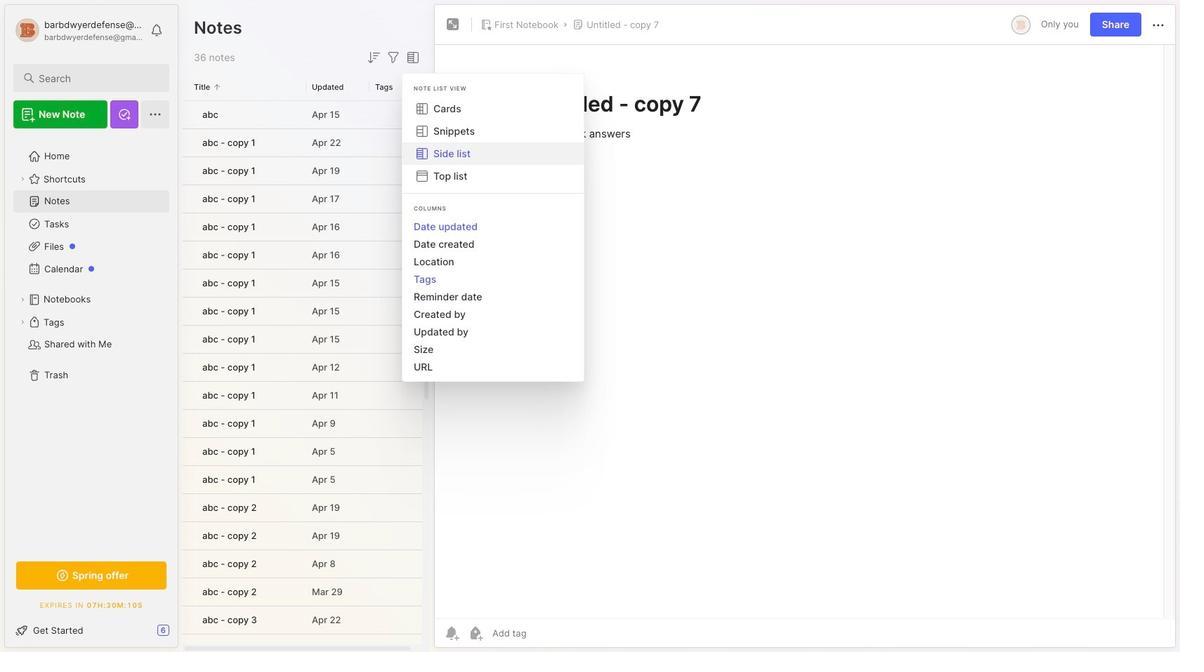 Task type: vqa. For each thing, say whether or not it's contained in the screenshot.
the right tab
no



Task type: describe. For each thing, give the bounding box(es) containing it.
Help and Learning task checklist field
[[5, 620, 178, 642]]

Sort options field
[[365, 49, 382, 66]]

expand note image
[[445, 16, 462, 33]]

12 cell from the top
[[183, 410, 194, 438]]

Search text field
[[39, 72, 157, 85]]

Add filters field
[[385, 49, 402, 66]]

14 cell from the top
[[183, 467, 194, 494]]

expand notebooks image
[[18, 296, 27, 304]]

3 cell from the top
[[183, 157, 194, 185]]

Note Editor text field
[[435, 44, 1176, 619]]

13 cell from the top
[[183, 438, 194, 466]]

none search field inside main element
[[39, 70, 157, 86]]

add filters image
[[385, 49, 402, 66]]

add a reminder image
[[443, 625, 460, 642]]

note window element
[[434, 4, 1176, 652]]

View options field
[[402, 49, 422, 66]]

2 dropdown list menu from the top
[[403, 218, 584, 376]]

20 cell from the top
[[183, 635, 194, 653]]

5 cell from the top
[[183, 214, 194, 241]]

9 cell from the top
[[183, 326, 194, 353]]

expand tags image
[[18, 318, 27, 327]]



Task type: locate. For each thing, give the bounding box(es) containing it.
None search field
[[39, 70, 157, 86]]

6 cell from the top
[[183, 242, 194, 269]]

4 cell from the top
[[183, 186, 194, 213]]

17 cell from the top
[[183, 551, 194, 578]]

11 cell from the top
[[183, 382, 194, 410]]

8 cell from the top
[[183, 298, 194, 325]]

18 cell from the top
[[183, 579, 194, 606]]

main element
[[0, 0, 183, 653]]

0 vertical spatial dropdown list menu
[[403, 98, 584, 188]]

1 cell from the top
[[183, 101, 194, 129]]

click to collapse image
[[177, 627, 188, 644]]

10 cell from the top
[[183, 354, 194, 382]]

menu item
[[403, 143, 584, 165]]

2 cell from the top
[[183, 129, 194, 157]]

tree
[[5, 137, 178, 547]]

7 cell from the top
[[183, 270, 194, 297]]

19 cell from the top
[[183, 607, 194, 635]]

Add tag field
[[491, 628, 597, 640]]

More actions field
[[1150, 16, 1167, 34]]

barbdwyerdefense@gmail.com avatar image
[[1014, 17, 1029, 32]]

dropdown list menu
[[403, 98, 584, 188], [403, 218, 584, 376]]

16 cell from the top
[[183, 523, 194, 550]]

Account field
[[13, 16, 143, 44]]

add tag image
[[467, 625, 484, 642]]

1 vertical spatial dropdown list menu
[[403, 218, 584, 376]]

1 dropdown list menu from the top
[[403, 98, 584, 188]]

row group
[[183, 101, 433, 653]]

15 cell from the top
[[183, 495, 194, 522]]

more actions image
[[1150, 17, 1167, 34]]

cell
[[183, 101, 194, 129], [183, 129, 194, 157], [183, 157, 194, 185], [183, 186, 194, 213], [183, 214, 194, 241], [183, 242, 194, 269], [183, 270, 194, 297], [183, 298, 194, 325], [183, 326, 194, 353], [183, 354, 194, 382], [183, 382, 194, 410], [183, 410, 194, 438], [183, 438, 194, 466], [183, 467, 194, 494], [183, 495, 194, 522], [183, 523, 194, 550], [183, 551, 194, 578], [183, 579, 194, 606], [183, 607, 194, 635], [183, 635, 194, 653]]

tree inside main element
[[5, 137, 178, 547]]



